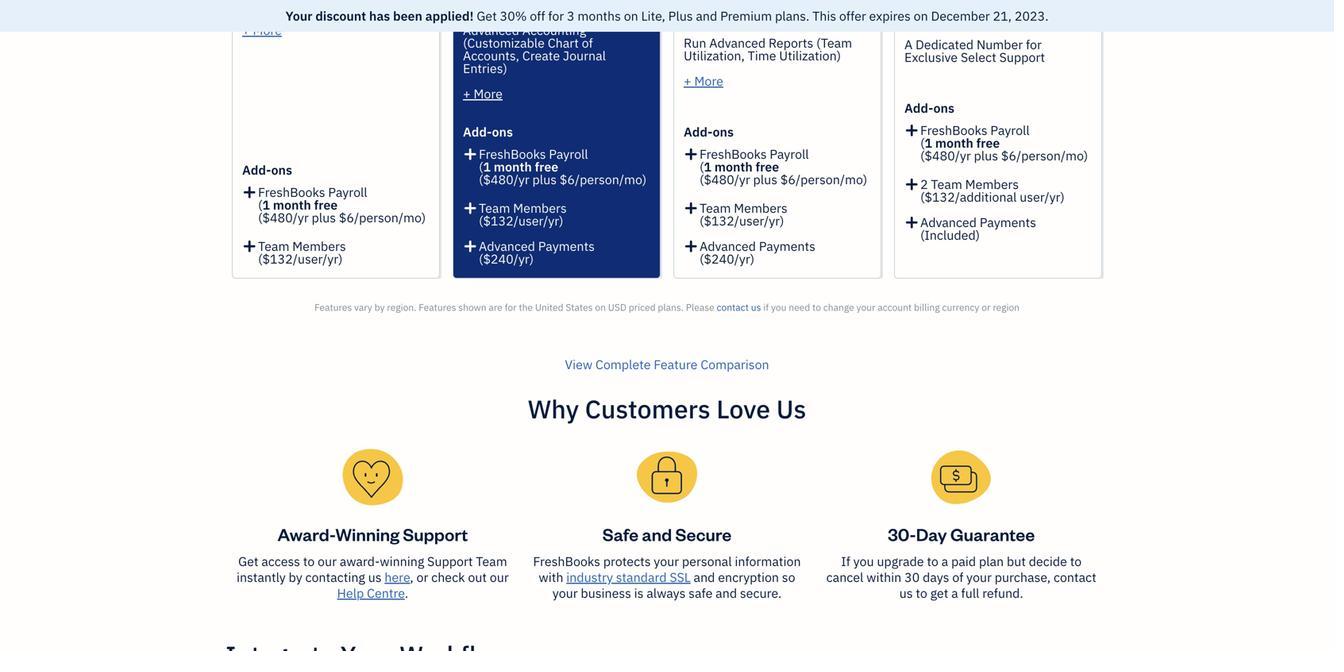 Task type: vqa. For each thing, say whether or not it's contained in the screenshot.
Run Advanced Reports (Team Utilization, Time Utilization)
yes



Task type: locate. For each thing, give the bounding box(es) containing it.
1 vertical spatial a
[[951, 585, 958, 601]]

0 vertical spatial or
[[982, 301, 990, 314]]

get access to our award-winning support team instantly by contacting us
[[237, 553, 507, 586]]

more down entries)
[[474, 85, 503, 102]]

1 horizontal spatial +
[[463, 85, 471, 102]]

been
[[393, 8, 422, 24]]

0 horizontal spatial ($132/user/yr)
[[258, 251, 343, 267]]

plus image
[[684, 145, 698, 160], [904, 175, 919, 191], [242, 183, 257, 199], [684, 199, 698, 214], [242, 237, 257, 253]]

us
[[776, 392, 806, 426]]

expires
[[869, 8, 911, 24]]

1 horizontal spatial features
[[419, 301, 456, 314]]

freshbooks for time
[[700, 146, 767, 162]]

0 horizontal spatial + more link
[[242, 22, 282, 39]]

decide
[[1029, 553, 1067, 570]]

2 horizontal spatial + more link
[[684, 73, 723, 89]]

for inside a dedicated number for exclusive select support
[[1026, 36, 1042, 53]]

2 horizontal spatial on
[[914, 8, 928, 24]]

us left if
[[751, 301, 761, 314]]

payments for run advanced reports (team utilization, time utilization)
[[759, 238, 815, 254]]

business
[[581, 585, 631, 601]]

1 vertical spatial by
[[289, 569, 302, 586]]

get left the 30%
[[477, 8, 497, 24]]

help up a
[[904, 0, 931, 15]]

1 advanced payments ($240/yr) from the left
[[479, 238, 595, 267]]

1 vertical spatial plans.
[[658, 301, 684, 314]]

here
[[385, 569, 410, 586]]

more down utilization,
[[694, 73, 723, 89]]

( for a dedicated number for exclusive select support
[[920, 135, 925, 151]]

always
[[647, 585, 686, 601]]

+ more left your
[[242, 22, 282, 39]]

1 horizontal spatial or
[[982, 301, 990, 314]]

1 for run advanced reports (team utilization, time utilization)
[[704, 158, 711, 175]]

number
[[977, 36, 1023, 53]]

of
[[582, 35, 593, 51], [952, 569, 963, 586]]

1 horizontal spatial team members ($132/user/yr)
[[479, 200, 567, 229]]

for right are
[[505, 301, 517, 314]]

0 horizontal spatial a
[[941, 553, 948, 570]]

($480/yr for select
[[920, 147, 971, 164]]

award-winning support
[[277, 523, 468, 546]]

0 horizontal spatial of
[[582, 35, 593, 51]]

+ more link down utilization,
[[684, 73, 723, 89]]

1 horizontal spatial + more link
[[463, 85, 503, 102]]

support up winning
[[403, 523, 468, 546]]

standard
[[616, 569, 667, 586]]

1 for advanced accounting (customizable chart of accounts, create journal entries)
[[483, 158, 491, 175]]

applied!
[[425, 8, 474, 24]]

1
[[925, 135, 932, 151], [483, 158, 491, 175], [704, 158, 711, 175], [262, 197, 270, 213]]

offer
[[839, 8, 866, 24]]

($240/yr)
[[479, 251, 534, 267], [700, 251, 754, 267]]

help inside here , or check out our help centre .
[[337, 585, 364, 601]]

support inside a dedicated number for exclusive select support
[[999, 49, 1045, 66]]

help centre link
[[337, 585, 405, 601]]

0 horizontal spatial on
[[595, 301, 606, 314]]

features left "vary"
[[314, 301, 352, 314]]

1 horizontal spatial on
[[624, 8, 638, 24]]

+ down entries)
[[463, 85, 471, 102]]

1 horizontal spatial payments
[[759, 238, 815, 254]]

0 vertical spatial plans.
[[775, 8, 809, 24]]

advanced down premium
[[709, 35, 766, 51]]

1 horizontal spatial get
[[477, 8, 497, 24]]

freshbooks
[[920, 122, 987, 139], [479, 146, 546, 162], [700, 146, 767, 162], [258, 184, 325, 200], [533, 553, 600, 570]]

0 horizontal spatial payments
[[538, 238, 595, 254]]

more for advanced accounting (customizable chart of accounts, create journal entries)
[[474, 85, 503, 102]]

add- for a dedicated number for exclusive select support
[[904, 100, 933, 116]]

plans. right the "priced"
[[658, 301, 684, 314]]

0 horizontal spatial help
[[337, 585, 364, 601]]

by right the instantly
[[289, 569, 302, 586]]

to left get
[[916, 585, 927, 601]]

+ more link for run advanced reports (team utilization, time utilization)
[[684, 73, 723, 89]]

2 horizontal spatial more
[[694, 73, 723, 89]]

create new …
[[999, 67, 1106, 90]]

help
[[904, 0, 931, 15], [337, 585, 364, 601]]

2 horizontal spatial ($132/user/yr)
[[700, 212, 784, 229]]

payments up need
[[759, 238, 815, 254]]

advanced up accounts, on the left
[[463, 22, 519, 39]]

for down 2023.
[[1026, 36, 1042, 53]]

support up create new …
[[999, 49, 1045, 66]]

on left lite, at left
[[624, 8, 638, 24]]

create inside 'advanced accounting (customizable chart of accounts, create journal entries)'
[[522, 47, 560, 64]]

support for winning
[[427, 553, 473, 570]]

payments
[[980, 214, 1036, 231], [538, 238, 595, 254], [759, 238, 815, 254]]

members inside "2 team members ($132/additional user/yr)"
[[965, 176, 1019, 193]]

of right days on the right bottom of the page
[[952, 569, 963, 586]]

add-ons for a dedicated number for exclusive select support
[[904, 100, 954, 116]]

($240/yr) up are
[[479, 251, 534, 267]]

+ down utilization,
[[684, 73, 691, 89]]

0 horizontal spatial +
[[242, 22, 250, 39]]

dashboard
[[330, 60, 476, 97]]

plus image
[[904, 121, 919, 137], [463, 145, 478, 160], [463, 199, 478, 214], [904, 216, 919, 229], [463, 240, 478, 253], [684, 240, 698, 253]]

us inside get access to our award-winning support team instantly by contacting us
[[368, 569, 382, 586]]

for left 3
[[548, 8, 564, 24]]

+ more link
[[242, 22, 282, 39], [684, 73, 723, 89], [463, 85, 503, 102]]

advanced payments ($240/yr) up if
[[700, 238, 815, 267]]

+ more down utilization,
[[684, 73, 723, 89]]

help down award-
[[337, 585, 364, 601]]

of inside 30-day guarantee if you upgrade to a paid plan but decide to cancel within 30 days of your purchase, contact us to get a full refund.
[[952, 569, 963, 586]]

ons for time
[[713, 123, 734, 140]]

by right "vary"
[[374, 301, 385, 314]]

purchase,
[[995, 569, 1051, 586]]

secure.
[[740, 585, 782, 601]]

or right ,
[[417, 569, 428, 586]]

1 vertical spatial contact
[[1054, 569, 1096, 586]]

2 horizontal spatial payments
[[980, 214, 1036, 231]]

our left award-
[[318, 553, 337, 570]]

view complete feature comparison link
[[565, 356, 769, 373]]

payments up states
[[538, 238, 595, 254]]

0 vertical spatial for
[[548, 8, 564, 24]]

view
[[565, 356, 592, 373]]

2 vertical spatial for
[[505, 301, 517, 314]]

0 horizontal spatial plans.
[[658, 301, 684, 314]]

our
[[318, 553, 337, 570], [490, 569, 509, 586]]

+
[[242, 22, 250, 39], [684, 73, 691, 89], [463, 85, 471, 102]]

plus for utilization)
[[753, 171, 777, 188]]

0 horizontal spatial or
[[417, 569, 428, 586]]

view complete feature comparison
[[565, 356, 769, 373]]

0 vertical spatial get
[[477, 8, 497, 24]]

+ more link down entries)
[[463, 85, 503, 102]]

1 vertical spatial of
[[952, 569, 963, 586]]

features left shown
[[419, 301, 456, 314]]

$6/person/mo)
[[1001, 147, 1088, 164], [560, 171, 647, 188], [780, 171, 867, 188], [339, 209, 426, 226]]

1 horizontal spatial you
[[853, 553, 874, 570]]

plans. up "reports"
[[775, 8, 809, 24]]

.
[[405, 585, 408, 601]]

or left region
[[982, 301, 990, 314]]

1 horizontal spatial by
[[374, 301, 385, 314]]

0 vertical spatial create
[[522, 47, 560, 64]]

0 vertical spatial support
[[999, 49, 1045, 66]]

1 horizontal spatial more
[[474, 85, 503, 102]]

2 horizontal spatial us
[[899, 585, 913, 601]]

0 horizontal spatial our
[[318, 553, 337, 570]]

contact
[[717, 301, 749, 314], [1054, 569, 1096, 586]]

0 horizontal spatial you
[[771, 301, 786, 314]]

0 horizontal spatial advanced payments ($240/yr)
[[479, 238, 595, 267]]

1 horizontal spatial + more
[[463, 85, 503, 102]]

1 vertical spatial or
[[417, 569, 428, 586]]

accounting
[[522, 22, 586, 39]]

1 horizontal spatial ($132/user/yr)
[[479, 212, 563, 229]]

1 horizontal spatial our
[[490, 569, 509, 586]]

support
[[999, 49, 1045, 66], [403, 523, 468, 546], [427, 553, 473, 570]]

2
[[920, 176, 928, 193]]

1 horizontal spatial ($240/yr)
[[700, 251, 754, 267]]

($480/yr for accounts,
[[479, 171, 529, 188]]

30%
[[500, 8, 527, 24]]

free for utilization)
[[756, 158, 779, 175]]

view complete feature comparison button
[[565, 355, 769, 374]]

states
[[566, 301, 593, 314]]

features
[[314, 301, 352, 314], [419, 301, 456, 314]]

account
[[878, 301, 912, 314]]

utilization)
[[779, 47, 841, 64]]

more left your
[[253, 22, 282, 39]]

paid
[[951, 553, 976, 570]]

winning
[[380, 553, 424, 570]]

($240/yr) for run advanced reports (team utilization, time utilization)
[[700, 251, 754, 267]]

entries)
[[463, 60, 507, 77]]

advanced up are
[[479, 238, 535, 254]]

2 vertical spatial support
[[427, 553, 473, 570]]

( for run advanced reports (team utilization, time utilization)
[[700, 158, 704, 175]]

our right the "out"
[[490, 569, 509, 586]]

a right get
[[951, 585, 958, 601]]

+ more down entries)
[[463, 85, 503, 102]]

0 horizontal spatial more
[[253, 22, 282, 39]]

1 vertical spatial you
[[853, 553, 874, 570]]

+ more for advanced accounting (customizable chart of accounts, create journal entries)
[[463, 85, 503, 102]]

of right chart
[[582, 35, 593, 51]]

has
[[369, 8, 390, 24]]

2 features from the left
[[419, 301, 456, 314]]

1 vertical spatial create
[[999, 67, 1053, 90]]

contact right please
[[717, 301, 749, 314]]

and right plus
[[696, 8, 717, 24]]

2 ($240/yr) from the left
[[700, 251, 754, 267]]

($480/yr
[[920, 147, 971, 164], [479, 171, 529, 188], [700, 171, 750, 188], [258, 209, 309, 226]]

love
[[716, 392, 770, 426]]

1 horizontal spatial advanced payments ($240/yr)
[[700, 238, 815, 267]]

2 advanced payments ($240/yr) from the left
[[700, 238, 815, 267]]

add-ons for run advanced reports (team utilization, time utilization)
[[684, 123, 734, 140]]

here , or check out our help centre .
[[337, 569, 509, 601]]

you
[[771, 301, 786, 314], [853, 553, 874, 570]]

30-day guarantee if you upgrade to a paid plan but decide to cancel within 30 days of your purchase, contact us to get a full refund.
[[826, 523, 1096, 601]]

freshbooks for accounts,
[[479, 146, 546, 162]]

reports
[[769, 35, 813, 51]]

us down upgrade
[[899, 585, 913, 601]]

free for support
[[976, 135, 1000, 151]]

freshbooks payroll ( 1 month free ($480/yr plus $6/person/mo)
[[920, 122, 1088, 164], [479, 146, 647, 188], [700, 146, 867, 188], [258, 184, 426, 226]]

create down number
[[999, 67, 1053, 90]]

advanced inside run advanced reports (team utilization, time utilization)
[[709, 35, 766, 51]]

0 horizontal spatial by
[[289, 569, 302, 586]]

0 vertical spatial of
[[582, 35, 593, 51]]

software
[[904, 11, 955, 27]]

+ left your
[[242, 22, 250, 39]]

freshbooks payroll ( 1 month free ($480/yr plus $6/person/mo) for support
[[920, 122, 1088, 164]]

create down accounting
[[522, 47, 560, 64]]

your inside 30-day guarantee if you upgrade to a paid plan but decide to cancel within 30 days of your purchase, contact us to get a full refund.
[[966, 569, 992, 586]]

to inside get access to our award-winning support team instantly by contacting us
[[303, 553, 315, 570]]

refund.
[[982, 585, 1023, 601]]

support right ,
[[427, 553, 473, 570]]

plus for create
[[532, 171, 557, 188]]

us
[[751, 301, 761, 314], [368, 569, 382, 586], [899, 585, 913, 601]]

to right "30"
[[927, 553, 938, 570]]

($132/user/yr)
[[479, 212, 563, 229], [700, 212, 784, 229], [258, 251, 343, 267]]

advanced payments ($240/yr)
[[479, 238, 595, 267], [700, 238, 815, 267]]

support inside get access to our award-winning support team instantly by contacting us
[[427, 553, 473, 570]]

0 vertical spatial help
[[904, 0, 931, 15]]

create inside 'button'
[[999, 67, 1053, 90]]

dedicated
[[916, 36, 974, 53]]

advanced payments ($240/yr) up the
[[479, 238, 595, 267]]

0 horizontal spatial create
[[522, 47, 560, 64]]

0 horizontal spatial features
[[314, 301, 352, 314]]

+ more link left your
[[242, 22, 282, 39]]

accounts,
[[463, 47, 519, 64]]

payments down "2 team members ($132/additional user/yr)"
[[980, 214, 1036, 231]]

0 horizontal spatial get
[[238, 553, 258, 570]]

on right expires
[[914, 8, 928, 24]]

1 vertical spatial for
[[1026, 36, 1042, 53]]

1 horizontal spatial of
[[952, 569, 963, 586]]

1 horizontal spatial us
[[751, 301, 761, 314]]

run
[[684, 35, 706, 51]]

comparison
[[701, 356, 769, 373]]

1 ($240/yr) from the left
[[479, 251, 534, 267]]

0 horizontal spatial ($240/yr)
[[479, 251, 534, 267]]

1 vertical spatial help
[[337, 585, 364, 601]]

0 vertical spatial a
[[941, 553, 948, 570]]

($240/yr) for advanced accounting (customizable chart of accounts, create journal entries)
[[479, 251, 534, 267]]

on for if you need to change your account billing currency or region
[[595, 301, 606, 314]]

0 horizontal spatial us
[[368, 569, 382, 586]]

,
[[410, 569, 414, 586]]

1 horizontal spatial contact
[[1054, 569, 1096, 586]]

to down award- in the left of the page
[[303, 553, 315, 570]]

free
[[976, 135, 1000, 151], [535, 158, 558, 175], [756, 158, 779, 175], [314, 197, 338, 213]]

and encryption so your business is always safe and secure.
[[552, 569, 795, 601]]

freshbooks inside the freshbooks protects your personal information with
[[533, 553, 600, 570]]

plus for support
[[974, 147, 998, 164]]

($240/yr) up contact us link
[[700, 251, 754, 267]]

1 vertical spatial get
[[238, 553, 258, 570]]

payroll for utilization)
[[770, 146, 809, 162]]

2 horizontal spatial for
[[1026, 36, 1042, 53]]

get left access
[[238, 553, 258, 570]]

members
[[965, 176, 1019, 193], [513, 200, 567, 216], [734, 200, 787, 216], [292, 238, 346, 254]]

1 horizontal spatial create
[[999, 67, 1053, 90]]

0 horizontal spatial contact
[[717, 301, 749, 314]]

revenue
[[431, 125, 500, 148]]

1 horizontal spatial for
[[548, 8, 564, 24]]

more for run advanced reports (team utilization, time utilization)
[[694, 73, 723, 89]]

us left 'here'
[[368, 569, 382, 586]]

advanced down ($132/additional
[[920, 214, 977, 231]]

a left "paid"
[[941, 553, 948, 570]]

get
[[477, 8, 497, 24], [238, 553, 258, 570]]

guarantee
[[950, 523, 1035, 546]]

on left usd
[[595, 301, 606, 314]]

to right "decide"
[[1070, 553, 1082, 570]]

advanced
[[463, 22, 519, 39], [709, 35, 766, 51], [920, 214, 977, 231], [479, 238, 535, 254], [700, 238, 756, 254]]

2 horizontal spatial +
[[684, 73, 691, 89]]

customize email templates with dynamic fields
[[684, 0, 870, 26]]

contact right purchase,
[[1054, 569, 1096, 586]]

check
[[431, 569, 465, 586]]

1 horizontal spatial help
[[904, 0, 931, 15]]

2 horizontal spatial + more
[[684, 73, 723, 89]]

add-ons
[[904, 100, 954, 116], [463, 123, 513, 140], [684, 123, 734, 140], [242, 162, 292, 178]]

0 horizontal spatial team members ($132/user/yr)
[[258, 238, 346, 267]]

change
[[823, 301, 854, 314]]

lite,
[[641, 8, 665, 24]]



Task type: describe. For each thing, give the bounding box(es) containing it.
features vary by region. features shown are for the united states on usd priced plans. please contact us if you need to change your account billing currency or region
[[314, 301, 1020, 314]]

1 vertical spatial support
[[403, 523, 468, 546]]

utilization,
[[684, 47, 745, 64]]

why
[[528, 392, 579, 426]]

month for time
[[714, 158, 753, 175]]

freshbooks payroll ( 1 month free ($480/yr plus $6/person/mo) for create
[[479, 146, 647, 188]]

fields
[[736, 9, 770, 26]]

premium
[[720, 8, 772, 24]]

ssl
[[670, 569, 691, 586]]

industry standard ssl link
[[566, 569, 691, 586]]

protects
[[603, 553, 651, 570]]

select
[[961, 49, 996, 66]]

add- for run advanced reports (team utilization, time utilization)
[[684, 123, 713, 140]]

customers
[[585, 392, 710, 426]]

payments inside advanced payments (included)
[[980, 214, 1036, 231]]

the
[[519, 301, 533, 314]]

help inside 'help migrating from other software'
[[904, 0, 931, 15]]

encryption
[[718, 569, 779, 586]]

(customizable
[[463, 35, 545, 51]]

0 vertical spatial contact
[[717, 301, 749, 314]]

($132/user/yr) for why customers love us
[[258, 251, 343, 267]]

advanced payments (included)
[[920, 214, 1036, 243]]

freshbooks payroll ( 1 month free ($480/yr plus $6/person/mo) for utilization)
[[700, 146, 867, 188]]

from
[[990, 0, 1020, 15]]

0 vertical spatial you
[[771, 301, 786, 314]]

centre
[[367, 585, 405, 601]]

month for accounts,
[[494, 158, 532, 175]]

if
[[841, 553, 850, 570]]

team inside "2 team members ($132/additional user/yr)"
[[931, 176, 962, 193]]

a dedicated number for exclusive select support
[[904, 36, 1045, 66]]

or inside here , or check out our help centre .
[[417, 569, 428, 586]]

ons for accounts,
[[492, 123, 513, 140]]

2 horizontal spatial team members ($132/user/yr)
[[700, 200, 787, 229]]

feature
[[654, 356, 698, 373]]

new
[[1056, 67, 1091, 90]]

+ for advanced accounting (customizable chart of accounts, create journal entries)
[[463, 85, 471, 102]]

with
[[539, 569, 563, 586]]

our inside here , or check out our help centre .
[[490, 569, 509, 586]]

get inside get access to our award-winning support team instantly by contacting us
[[238, 553, 258, 570]]

journal
[[563, 47, 606, 64]]

$6/person/mo) for a dedicated number for exclusive select support
[[1001, 147, 1088, 164]]

advanced accounting (customizable chart of accounts, create journal entries)
[[463, 22, 606, 77]]

is
[[634, 585, 644, 601]]

ons for select
[[933, 100, 954, 116]]

day
[[916, 523, 947, 546]]

add-ons for advanced accounting (customizable chart of accounts, create journal entries)
[[463, 123, 513, 140]]

information
[[735, 553, 801, 570]]

support for select
[[999, 49, 1045, 66]]

time
[[748, 47, 776, 64]]

and right safe on the left of the page
[[642, 523, 672, 546]]

run advanced reports (team utilization, time utilization)
[[684, 35, 852, 64]]

award-
[[340, 553, 380, 570]]

+ more link for advanced accounting (customizable chart of accounts, create journal entries)
[[463, 85, 503, 102]]

advanced payments ($240/yr) for accounts,
[[479, 238, 595, 267]]

our inside get access to our award-winning support team instantly by contacting us
[[318, 553, 337, 570]]

us inside 30-day guarantee if you upgrade to a paid plan but decide to cancel within 30 days of your purchase, contact us to get a full refund.
[[899, 585, 913, 601]]

off
[[530, 8, 545, 24]]

team members ($132/user/yr) for why customers love us
[[258, 238, 346, 267]]

region
[[993, 301, 1020, 314]]

to right need
[[812, 301, 821, 314]]

within
[[866, 569, 901, 586]]

$6/person/mo) for advanced accounting (customizable chart of accounts, create journal entries)
[[560, 171, 647, 188]]

a
[[904, 36, 913, 53]]

main element
[[0, 0, 175, 651]]

1 horizontal spatial plans.
[[775, 8, 809, 24]]

($132/user/yr) for help migrating from other software
[[479, 212, 563, 229]]

team inside get access to our award-winning support team instantly by contacting us
[[476, 553, 507, 570]]

advanced inside 'advanced accounting (customizable chart of accounts, create journal entries)'
[[463, 22, 519, 39]]

create new … button
[[984, 60, 1172, 98]]

you inside 30-day guarantee if you upgrade to a paid plan but decide to cancel within 30 days of your purchase, contact us to get a full refund.
[[853, 553, 874, 570]]

safe
[[602, 523, 638, 546]]

month for select
[[935, 135, 973, 151]]

contacting
[[305, 569, 365, 586]]

billing
[[914, 301, 940, 314]]

safe and secure
[[602, 523, 732, 546]]

and right ssl
[[694, 569, 715, 586]]

days
[[923, 569, 949, 586]]

contact us link
[[717, 301, 761, 314]]

chart
[[548, 35, 579, 51]]

30
[[904, 569, 920, 586]]

team members ($132/user/yr) for help migrating from other software
[[479, 200, 567, 229]]

1 features from the left
[[314, 301, 352, 314]]

0 horizontal spatial + more
[[242, 22, 282, 39]]

free for create
[[535, 158, 558, 175]]

secure
[[675, 523, 732, 546]]

your discount has been applied! get 30% off for 3 months on lite, plus and premium plans. this offer expires on december 21, 2023.
[[285, 8, 1049, 24]]

need
[[789, 301, 810, 314]]

($480/yr for time
[[700, 171, 750, 188]]

instantly
[[237, 569, 286, 586]]

here link
[[385, 569, 410, 586]]

advanced payments ($240/yr) for time
[[700, 238, 815, 267]]

and right safe
[[716, 585, 737, 601]]

(team
[[816, 35, 852, 51]]

plus
[[668, 8, 693, 24]]

your inside and encryption so your business is always safe and secure.
[[552, 585, 578, 601]]

outstanding
[[330, 125, 428, 148]]

your
[[285, 8, 312, 24]]

access
[[261, 553, 300, 570]]

currency
[[942, 301, 979, 314]]

full
[[961, 585, 979, 601]]

payroll for support
[[990, 122, 1030, 139]]

1 horizontal spatial a
[[951, 585, 958, 601]]

contact inside 30-day guarantee if you upgrade to a paid plan but decide to cancel within 30 days of your purchase, contact us to get a full refund.
[[1054, 569, 1096, 586]]

other
[[1023, 0, 1055, 15]]

shown
[[458, 301, 486, 314]]

so
[[782, 569, 795, 586]]

( for advanced accounting (customizable chart of accounts, create journal entries)
[[479, 158, 483, 175]]

discount
[[315, 8, 366, 24]]

complete
[[595, 356, 651, 373]]

customize
[[684, 0, 743, 13]]

but
[[1007, 553, 1026, 570]]

21,
[[993, 8, 1012, 24]]

+ more for run advanced reports (team utilization, time utilization)
[[684, 73, 723, 89]]

this
[[812, 8, 836, 24]]

email
[[746, 0, 778, 13]]

please
[[686, 301, 714, 314]]

add- for advanced accounting (customizable chart of accounts, create journal entries)
[[463, 123, 492, 140]]

payments for advanced accounting (customizable chart of accounts, create journal entries)
[[538, 238, 595, 254]]

freshbooks for select
[[920, 122, 987, 139]]

advanced up contact us link
[[700, 238, 756, 254]]

outstanding revenue
[[330, 125, 500, 148]]

your inside the freshbooks protects your personal information with
[[654, 553, 679, 570]]

30-
[[888, 523, 916, 546]]

0 horizontal spatial for
[[505, 301, 517, 314]]

$6/person/mo) for run advanced reports (team utilization, time utilization)
[[780, 171, 867, 188]]

on for this offer expires on december 21, 2023.
[[624, 8, 638, 24]]

1 for a dedicated number for exclusive select support
[[925, 135, 932, 151]]

2 team members ($132/additional user/yr)
[[920, 176, 1065, 205]]

+ for run advanced reports (team utilization, time utilization)
[[684, 73, 691, 89]]

by inside get access to our award-winning support team instantly by contacting us
[[289, 569, 302, 586]]

plan
[[979, 553, 1004, 570]]

of inside 'advanced accounting (customizable chart of accounts, create journal entries)'
[[582, 35, 593, 51]]

payroll for create
[[549, 146, 588, 162]]

0 vertical spatial by
[[374, 301, 385, 314]]

owner
[[13, 31, 44, 44]]

user/yr)
[[1020, 189, 1065, 205]]

vary
[[354, 301, 372, 314]]

months
[[578, 8, 621, 24]]

are
[[489, 301, 502, 314]]

advanced inside advanced payments (included)
[[920, 214, 977, 231]]



